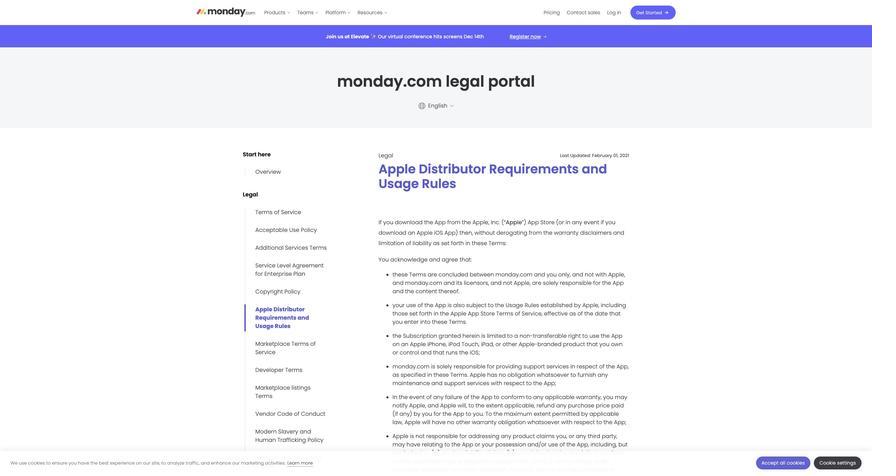 Task type: vqa. For each thing, say whether or not it's contained in the screenshot.
bottommost legal
yes



Task type: describe. For each thing, give the bounding box(es) containing it.
app inside ") app store (or in any event if you download an apple ios app) then, without derogating from the warranty disclaimers and limitation of liability as set forth in these terms:
[[528, 218, 539, 226]]

app up arising
[[569, 449, 580, 457]]

copyright policy
[[256, 288, 301, 296]]

any up 'permitted'
[[557, 402, 567, 410]]

pricing link
[[541, 7, 564, 18]]

marketing
[[241, 460, 264, 466]]

and up 'those'
[[393, 288, 404, 296]]

and inside monday.com is solely responsible for providing support services in respect of the app, as specified in these terms. apple has no obligation whatsoever to furnish any maintenance and support services with respect to the app;
[[432, 379, 443, 387]]

other inside in the event of any failure of the app to conform to any applicable warranty, you may notify apple, and apple will, to the extent applicable, refund any purchase price paid (if any) by you for the app to you. to the maximum extent permitted by applicable law, apple will have no other warranty obligation whatsoever with respect to the app;
[[456, 419, 471, 427]]

acceptable use policy
[[256, 226, 317, 234]]

claims;
[[486, 449, 505, 457]]

your inside "apple is not responsible for addressing any product claims you, or any third party, may have relating to the app or your possession and/or use of the app, including, but not limited to: (a) product liability claims; (b) any claim that the app fails to conform to any applicable legal or regulatory requirement; and (c) claims arising under consumer protection or similar legislation. any such claims shall be submitted to monday.com, in accordance with, and subject to, its terms;"
[[482, 441, 494, 449]]

with inside monday.com is solely responsible for providing support services in respect of the app, as specified in these terms. apple has no obligation whatsoever to furnish any maintenance and support services with respect to the app;
[[491, 379, 503, 387]]

dialog containing we use cookies to ensure you have the best experience on our site, to analyze traffic, and enhance our marketing activities.
[[0, 451, 873, 475]]

accordance
[[439, 474, 473, 475]]

0 vertical spatial services
[[547, 363, 569, 371]]

you inside your use of the app is also subject to the usage rules established by apple, including those set forth in the apple app store terms of service, effective as of the date that you enter into these terms.
[[393, 318, 403, 326]]

dec
[[464, 33, 474, 40]]

0 horizontal spatial services
[[467, 379, 490, 387]]

elevate
[[351, 33, 369, 40]]

and up "marketplace terms of service" link
[[298, 314, 309, 322]]

these inside your use of the app is also subject to the usage rules established by apple, including those set forth in the apple app store terms of service, effective as of the date that you enter into these terms.
[[432, 318, 448, 326]]

and left agree
[[429, 256, 440, 264]]

and up thereof.
[[444, 279, 455, 287]]

regulatory
[[465, 458, 493, 466]]

0 vertical spatial claims
[[537, 432, 555, 440]]

for inside in the event of any failure of the app to conform to any applicable warranty, you may notify apple, and apple will, to the extent applicable, refund any purchase price paid (if any) by you for the app to you. to the maximum extent permitted by applicable law, apple will have no other warranty obligation whatsoever with respect to the app;
[[434, 410, 441, 418]]

if
[[379, 218, 382, 226]]

monday.com logo image
[[197, 4, 255, 19]]

requirement;
[[495, 458, 530, 466]]

apple is not responsible for addressing any product claims you, or any third party, may have relating to the app or your possession and/or use of the app, including, but not limited to: (a) product liability claims; (b) any claim that the app fails to conform to any applicable legal or regulatory requirement; and (c) claims arising under consumer protection or similar legislation. any such claims shall be submitted to monday.com, in accordance with, and subject to, its terms;
[[393, 432, 628, 475]]

1 vertical spatial on
[[136, 460, 142, 466]]

use
[[289, 226, 300, 234]]

thereof.
[[439, 288, 460, 296]]

accept all cookies
[[762, 460, 805, 466]]

legislation.
[[479, 466, 508, 474]]

activities.
[[265, 460, 286, 466]]

limited inside "apple is not responsible for addressing any product claims you, or any third party, may have relating to the app or your possession and/or use of the app, including, but not limited to: (a) product liability claims; (b) any claim that the app fails to conform to any applicable legal or regulatory requirement; and (c) claims arising under consumer protection or similar legislation. any such claims shall be submitted to monday.com, in accordance with, and subject to, its terms;"
[[403, 449, 422, 457]]

law,
[[393, 419, 403, 427]]

service,
[[522, 310, 543, 318]]

contact sales link
[[564, 7, 604, 18]]

download inside ") app store (or in any event if you download an apple ios app) then, without derogating from the warranty disclaimers and limitation of liability as set forth in these terms:
[[379, 229, 407, 237]]

without
[[475, 229, 495, 237]]

app up to
[[482, 393, 493, 401]]

an inside "the subscription granted herein is limited to a non-transferable right to use the app on an apple iphone, ipod touch, ipad, or other apple-branded product that you own or control and that runs the ios;"
[[401, 340, 409, 348]]

here
[[258, 151, 271, 159]]

0 vertical spatial download
[[395, 218, 423, 226]]

content
[[416, 288, 437, 296]]

other inside "the subscription granted herein is limited to a non-transferable right to use the app on an apple iphone, ipod touch, ipad, or other apple-branded product that you own or control and that runs the ios;"
[[503, 340, 518, 348]]

distributor inside apple distributor requirements and usage rules link
[[274, 305, 305, 313]]

with,
[[474, 474, 487, 475]]

terms. inside your use of the app is also subject to the usage rules established by apple, including those set forth in the apple app store terms of service, effective as of the date that you enter into these terms.
[[449, 318, 467, 326]]

service inside service level agreement for enterprise plan
[[256, 261, 276, 270]]

apple inside apple distributor requirements and usage rules link
[[256, 305, 273, 313]]

that left own
[[587, 340, 598, 348]]

more
[[301, 460, 313, 466]]

to
[[486, 410, 492, 418]]

as inside ") app store (or in any event if you download an apple ios app) then, without derogating from the warranty disclaimers and limitation of liability as set forth in these terms:
[[433, 240, 440, 248]]

or left control
[[393, 349, 398, 357]]

shall
[[556, 466, 569, 474]]

any up refund
[[534, 393, 544, 401]]

apple inside monday.com is solely responsible for providing support services in respect of the app, as specified in these terms. apple has no obligation whatsoever to furnish any maintenance and support services with respect to the app;
[[470, 371, 486, 379]]

established
[[541, 301, 573, 309]]

legal inside "apple is not responsible for addressing any product claims you, or any third party, may have relating to the app or your possession and/or use of the app, including, but not limited to: (a) product liability claims; (b) any claim that the app fails to conform to any applicable legal or regulatory requirement; and (c) claims arising under consumer protection or similar legislation. any such claims shall be submitted to monday.com, in accordance with, and subject to, its terms;"
[[443, 458, 456, 466]]

a
[[515, 332, 518, 340]]

(c)
[[545, 458, 553, 466]]

0 vertical spatial legal
[[446, 71, 485, 92]]

and down last updated:  february 01, 2021
[[582, 160, 608, 178]]

trafficking
[[278, 436, 306, 444]]

specified
[[401, 371, 426, 379]]

relating
[[422, 441, 443, 449]]

marketplace terms of service
[[256, 340, 316, 356]]

conform inside in the event of any failure of the app to conform to any applicable warranty, you may notify apple, and apple will, to the extent applicable, refund any purchase price paid (if any) by you for the app to you. to the maximum extent permitted by applicable law, apple will have no other warranty obligation whatsoever with respect to the app;
[[501, 393, 525, 401]]

0 horizontal spatial rules
[[275, 322, 291, 330]]

sales
[[588, 9, 601, 16]]

0 horizontal spatial product
[[442, 449, 464, 457]]

then,
[[460, 229, 473, 237]]

set inside your use of the app is also subject to the usage rules established by apple, including those set forth in the apple app store terms of service, effective as of the date that you enter into these terms.
[[410, 310, 418, 318]]

acknowledge
[[391, 256, 428, 264]]

1 horizontal spatial distributor
[[419, 160, 487, 178]]

use right we at the left bottom of page
[[19, 460, 27, 466]]

not up relating
[[416, 432, 425, 440]]

0 vertical spatial policy
[[301, 226, 317, 234]]

warranty inside in the event of any failure of the app to conform to any applicable warranty, you may notify apple, and apple will, to the extent applicable, refund any purchase price paid (if any) by you for the app to you. to the maximum extent permitted by applicable law, apple will have no other warranty obligation whatsoever with respect to the app;
[[472, 419, 497, 427]]

app, inside "apple is not responsible for addressing any product claims you, or any third party, may have relating to the app or your possession and/or use of the app, including, but not limited to: (a) product liability claims; (b) any claim that the app fails to conform to any applicable legal or regulatory requirement; and (c) claims arising under consumer protection or similar legislation. any such claims shall be submitted to monday.com, in accordance with, and subject to, its terms;"
[[577, 441, 590, 449]]

in down right
[[571, 363, 576, 371]]

start
[[243, 151, 257, 159]]

developer terms
[[256, 366, 303, 374]]

for inside 'these terms are concluded between monday.com and you only, and not with apple, and monday.com and its licensors, and not apple, are solely responsible for the app and the content thereof.'
[[594, 279, 601, 287]]

between
[[470, 271, 494, 279]]

1 horizontal spatial are
[[533, 279, 542, 287]]

in inside your use of the app is also subject to the usage rules established by apple, including those set forth in the apple app store terms of service, effective as of the date that you enter into these terms.
[[434, 310, 439, 318]]

that inside "apple is not responsible for addressing any product claims you, or any third party, may have relating to the app or your possession and/or use of the app, including, but not limited to: (a) product liability claims; (b) any claim that the app fails to conform to any applicable legal or regulatory requirement; and (c) claims arising under consumer protection or similar legislation. any such claims shall be submitted to monday.com, in accordance with, and subject to, its terms;"
[[546, 449, 557, 457]]

permitted
[[553, 410, 580, 418]]

0 vertical spatial respect
[[577, 363, 598, 371]]

1 vertical spatial claims
[[554, 458, 572, 466]]

0 horizontal spatial requirements
[[256, 314, 297, 322]]

(a)
[[432, 449, 440, 457]]

monday.com for is
[[393, 363, 430, 371]]

(b)
[[507, 449, 515, 457]]

cookie settings
[[820, 460, 857, 466]]

is inside monday.com is solely responsible for providing support services in respect of the app, as specified in these terms. apple has no obligation whatsoever to furnish any maintenance and support services with respect to the app;
[[431, 363, 436, 371]]

plan
[[294, 270, 306, 278]]

agree
[[442, 256, 458, 264]]

monday.com for reporting
[[256, 454, 293, 462]]

is inside your use of the app is also subject to the usage rules established by apple, including those set forth in the apple app store terms of service, effective as of the date that you enter into these terms.
[[448, 301, 452, 309]]

register now
[[510, 33, 541, 40]]

1 vertical spatial support
[[444, 379, 466, 387]]

legal button
[[243, 191, 271, 199]]

0 vertical spatial from
[[448, 218, 461, 226]]

conduct
[[301, 410, 326, 418]]

event inside in the event of any failure of the app to conform to any applicable warranty, you may notify apple, and apple will, to the extent applicable, refund any purchase price paid (if any) by you for the app to you. to the maximum extent permitted by applicable law, apple will have no other warranty obligation whatsoever with respect to the app;
[[410, 393, 425, 401]]

these inside ") app store (or in any event if you download an apple ios app) then, without derogating from the warranty disclaimers and limitation of liability as set forth in these terms:
[[472, 240, 487, 248]]

resources
[[358, 9, 383, 16]]

app down thereof.
[[435, 301, 446, 309]]

2 our from the left
[[232, 460, 240, 466]]

0 vertical spatial service
[[281, 208, 301, 216]]

and down legislation. at the right bottom of the page
[[488, 474, 499, 475]]

for inside "apple is not responsible for addressing any product claims you, or any third party, may have relating to the app or your possession and/or use of the app, including, but not limited to: (a) product liability claims; (b) any claim that the app fails to conform to any applicable legal or regulatory requirement; and (c) claims arising under consumer protection or similar legislation. any such claims shall be submitted to monday.com, in accordance with, and subject to, its terms;"
[[460, 432, 467, 440]]

use inside "the subscription granted herein is limited to a non-transferable right to use the app on an apple iphone, ipod touch, ipad, or other apple-branded product that you own or control and that runs the ios;"
[[590, 332, 600, 340]]

terms inside marketplace terms of service
[[292, 340, 309, 348]]

platform link
[[322, 7, 354, 18]]

2 horizontal spatial by
[[582, 410, 588, 418]]

terms inside additional services terms 'link'
[[310, 244, 327, 252]]

join us at elevate ✨ our virtual conference hits screens dec 14th
[[326, 33, 484, 40]]

applicable inside "apple is not responsible for addressing any product claims you, or any third party, may have relating to the app or your possession and/or use of the app, including, but not limited to: (a) product liability claims; (b) any claim that the app fails to conform to any applicable legal or regulatory requirement; and (c) claims arising under consumer protection or similar legislation. any such claims shall be submitted to monday.com, in accordance with, and subject to, its terms;"
[[412, 458, 441, 466]]

date
[[595, 310, 608, 318]]

get
[[637, 9, 645, 16]]

virtual
[[388, 33, 403, 40]]

apple, inside in the event of any failure of the app to conform to any applicable warranty, you may notify apple, and apple will, to the extent applicable, refund any purchase price paid (if any) by you for the app to you. to the maximum extent permitted by applicable law, apple will have no other warranty obligation whatsoever with respect to the app;
[[410, 402, 426, 410]]

0 vertical spatial rules
[[422, 175, 457, 193]]

terms inside 'terms of service' link
[[256, 208, 273, 216]]

app up ios
[[435, 218, 446, 226]]

not up your use of the app is also subject to the usage rules established by apple, including those set forth in the apple app store terms of service, effective as of the date that you enter into these terms. on the bottom
[[504, 279, 513, 287]]

its inside 'these terms are concluded between monday.com and you only, and not with apple, and monday.com and its licensors, and not apple, are solely responsible for the app and the content thereof.'
[[457, 279, 463, 287]]

and left only,
[[534, 271, 546, 279]]

level
[[277, 261, 291, 270]]

app, inside monday.com is solely responsible for providing support services in respect of the app, as specified in these terms. apple has no obligation whatsoever to furnish any maintenance and support services with respect to the app;
[[617, 363, 629, 371]]

submitted
[[579, 466, 608, 474]]

warranty inside ") app store (or in any event if you download an apple ios app) then, without derogating from the warranty disclaimers and limitation of liability as set forth in these terms:
[[554, 229, 579, 237]]

or up accordance
[[453, 466, 458, 474]]

the inside ") app store (or in any event if you download an apple ios app) then, without derogating from the warranty disclaimers and limitation of liability as set forth in these terms:
[[544, 229, 553, 237]]

products link
[[261, 7, 294, 18]]

terms of service
[[256, 208, 301, 216]]

your inside your use of the app is also subject to the usage rules established by apple, including those set forth in the apple app store terms of service, effective as of the date that you enter into these terms.
[[393, 301, 405, 309]]

0 vertical spatial extent
[[486, 402, 503, 410]]

any inside monday.com is solely responsible for providing support services in respect of the app, as specified in these terms. apple has no obligation whatsoever to furnish any maintenance and support services with respect to the app;
[[598, 371, 608, 379]]

that inside your use of the app is also subject to the usage rules established by apple, including those set forth in the apple app store terms of service, effective as of the date that you enter into these terms.
[[610, 310, 621, 318]]

transferable
[[533, 332, 567, 340]]

0 vertical spatial apple distributor requirements and usage rules
[[379, 160, 608, 193]]

that down iphone,
[[433, 349, 445, 357]]

code
[[277, 410, 293, 418]]

and inside ") app store (or in any event if you download an apple ios app) then, without derogating from the warranty disclaimers and limitation of liability as set forth in these terms:
[[614, 229, 625, 237]]

you inside ") app store (or in any event if you download an apple ios app) then, without derogating from the warranty disclaimers and limitation of liability as set forth in these terms:
[[606, 218, 616, 226]]

main element
[[261, 0, 676, 25]]

ipod
[[449, 340, 460, 348]]

2 vertical spatial claims
[[536, 466, 555, 474]]

1 horizontal spatial requirements
[[490, 160, 579, 178]]

screens
[[444, 33, 463, 40]]

app inside 'these terms are concluded between monday.com and you only, and not with apple, and monday.com and its licensors, and not apple, are solely responsible for the app and the content thereof.'
[[613, 279, 624, 287]]

may inside in the event of any failure of the app to conform to any applicable warranty, you may notify apple, and apple will, to the extent applicable, refund any purchase price paid (if any) by you for the app to you. to the maximum extent permitted by applicable law, apple will have no other warranty obligation whatsoever with respect to the app;
[[615, 393, 628, 401]]

slavery
[[278, 428, 298, 436]]

english
[[428, 102, 448, 110]]

modern slavery and human trafficking policy
[[256, 428, 324, 444]]

we use cookies to ensure you have the best experience on our site, to analyze traffic, and enhance our marketing activities. learn more
[[10, 460, 313, 466]]

apple, inside your use of the app is also subject to the usage rules established by apple, including those set forth in the apple app store terms of service, effective as of the date that you enter into these terms.
[[583, 301, 600, 309]]

monday.com reporting hotline link
[[244, 453, 332, 472]]

now
[[531, 33, 541, 40]]

and down "claim"
[[532, 458, 543, 466]]

product inside "the subscription granted herein is limited to a non-transferable right to use the app on an apple iphone, ipod touch, ipad, or other apple-branded product that you own or control and that runs the ios;"
[[563, 340, 586, 348]]

liability inside "apple is not responsible for addressing any product claims you, or any third party, may have relating to the app or your possession and/or use of the app, including, but not limited to: (a) product liability claims; (b) any claim that the app fails to conform to any applicable legal or regulatory requirement; and (c) claims arising under consumer protection or similar legislation. any such claims shall be submitted to monday.com, in accordance with, and subject to, its terms;"
[[465, 449, 484, 457]]

cookie
[[820, 460, 836, 466]]

overview link
[[244, 167, 285, 177]]

respect inside in the event of any failure of the app to conform to any applicable warranty, you may notify apple, and apple will, to the extent applicable, refund any purchase price paid (if any) by you for the app to you. to the maximum extent permitted by applicable law, apple will have no other warranty obligation whatsoever with respect to the app;
[[574, 419, 595, 427]]

monday.com for legal
[[337, 71, 442, 92]]

cookies for use
[[28, 460, 45, 466]]

1 horizontal spatial applicable
[[545, 393, 575, 401]]

or down addressing
[[475, 441, 481, 449]]

copyright
[[256, 288, 283, 296]]

start here
[[243, 151, 271, 159]]

have inside in the event of any failure of the app to conform to any applicable warranty, you may notify apple, and apple will, to the extent applicable, refund any purchase price paid (if any) by you for the app to you. to the maximum extent permitted by applicable law, apple will have no other warranty obligation whatsoever with respect to the app;
[[432, 419, 446, 427]]

apple, up without at the right top of the page
[[473, 218, 490, 226]]

maintenance
[[393, 379, 430, 387]]

any up possession
[[501, 432, 512, 440]]

0 vertical spatial support
[[524, 363, 545, 371]]

you
[[379, 256, 389, 264]]

limitation
[[379, 240, 405, 248]]

any left failure
[[434, 393, 444, 401]]

limited inside "the subscription granted herein is limited to a non-transferable right to use the app on an apple iphone, ipod touch, ipad, or other apple-branded product that you own or control and that runs the ios;"
[[487, 332, 506, 340]]

in right (or
[[566, 218, 571, 226]]

have inside "apple is not responsible for addressing any product claims you, or any third party, may have relating to the app or your possession and/or use of the app, including, but not limited to: (a) product liability claims; (b) any claim that the app fails to conform to any applicable legal or regulatory requirement; and (c) claims arising under consumer protection or similar legislation. any such claims shall be submitted to monday.com, in accordance with, and subject to, its terms;"
[[407, 441, 421, 449]]

apple-
[[519, 340, 538, 348]]

apple distributor requirements and usage rules inside apple distributor requirements and usage rules link
[[256, 305, 309, 330]]

1 our from the left
[[143, 460, 150, 466]]

0 horizontal spatial by
[[414, 410, 421, 418]]

2 horizontal spatial applicable
[[590, 410, 619, 418]]

resources link
[[354, 7, 391, 18]]

marketplace listings terms link
[[244, 383, 332, 402]]

terms inside 'marketplace listings terms'
[[256, 392, 273, 400]]

its inside "apple is not responsible for addressing any product claims you, or any third party, may have relating to the app or your possession and/or use of the app, including, but not limited to: (a) product liability claims; (b) any claim that the app fails to conform to any applicable legal or regulatory requirement; and (c) claims arising under consumer protection or similar legislation. any such claims shall be submitted to monday.com, in accordance with, and subject to, its terms;"
[[531, 474, 537, 475]]

use inside your use of the app is also subject to the usage rules established by apple, including those set forth in the apple app store terms of service, effective as of the date that you enter into these terms.
[[406, 301, 416, 309]]

protection
[[422, 466, 451, 474]]

and inside modern slavery and human trafficking policy
[[300, 428, 311, 436]]

but
[[619, 441, 628, 449]]

terms inside developer terms link
[[285, 366, 303, 374]]

and right traffic,
[[201, 460, 210, 466]]

forth inside your use of the app is also subject to the usage rules established by apple, including those set forth in the apple app store terms of service, effective as of the date that you enter into these terms.
[[420, 310, 432, 318]]

not right only,
[[585, 271, 594, 279]]

vendor code of conduct
[[256, 410, 327, 418]]

1 horizontal spatial product
[[513, 432, 535, 440]]

1 vertical spatial policy
[[285, 288, 301, 296]]

0 vertical spatial legal
[[379, 152, 393, 160]]

0 horizontal spatial usage
[[256, 322, 274, 330]]

may inside "apple is not responsible for addressing any product claims you, or any third party, may have relating to the app or your possession and/or use of the app, including, but not limited to: (a) product liability claims; (b) any claim that the app fails to conform to any applicable legal or regulatory requirement; and (c) claims arising under consumer protection or similar legislation. any such claims shall be submitted to monday.com, in accordance with, and subject to, its terms;"
[[393, 441, 405, 449]]

and down between on the bottom of the page
[[491, 279, 502, 287]]

1 horizontal spatial extent
[[534, 410, 551, 418]]

us
[[338, 33, 344, 40]]

last updated:  february 01, 2021
[[560, 152, 630, 159]]



Task type: locate. For each thing, give the bounding box(es) containing it.
1 horizontal spatial as
[[433, 240, 440, 248]]

0 vertical spatial responsible
[[560, 279, 592, 287]]

2 marketplace from the top
[[256, 384, 290, 392]]

an
[[408, 229, 415, 237], [401, 340, 409, 348]]

list
[[261, 0, 391, 25]]

vendor
[[256, 410, 276, 418]]

responsible
[[560, 279, 592, 287], [454, 363, 486, 371], [427, 432, 458, 440]]

event
[[584, 218, 600, 226], [410, 393, 425, 401]]

2 horizontal spatial usage
[[506, 301, 524, 309]]

0 horizontal spatial app,
[[577, 441, 590, 449]]

have
[[432, 419, 446, 427], [407, 441, 421, 449], [78, 460, 89, 466]]

apple inside ") app store (or in any event if you download an apple ios app) then, without derogating from the warranty disclaimers and limitation of liability as set forth in these terms:
[[417, 229, 433, 237]]

monday.com,
[[393, 474, 431, 475]]

1 vertical spatial download
[[379, 229, 407, 237]]

apple inside "the subscription granted herein is limited to a non-transferable right to use the app on an apple iphone, ipod touch, ipad, or other apple-branded product that you own or control and that runs the ios;"
[[410, 340, 426, 348]]

2 vertical spatial as
[[393, 371, 399, 379]]

or
[[496, 340, 501, 348], [393, 349, 398, 357], [569, 432, 575, 440], [475, 441, 481, 449], [458, 458, 463, 466], [453, 466, 458, 474]]

solely down only,
[[543, 279, 559, 287]]

log in
[[608, 9, 622, 16]]

forth down app)
[[451, 240, 464, 248]]

liability inside ") app store (or in any event if you download an apple ios app) then, without derogating from the warranty disclaimers and limitation of liability as set forth in these terms:
[[413, 240, 432, 248]]

use right right
[[590, 332, 600, 340]]

service
[[281, 208, 301, 216], [256, 261, 276, 270], [256, 348, 276, 356]]

subject inside your use of the app is also subject to the usage rules established by apple, including those set forth in the apple app store terms of service, effective as of the date that you enter into these terms.
[[467, 301, 487, 309]]

by down purchase
[[582, 410, 588, 418]]

for left addressing
[[460, 432, 467, 440]]

1 horizontal spatial app,
[[617, 363, 629, 371]]

warranty down to
[[472, 419, 497, 427]]

its
[[457, 279, 463, 287], [531, 474, 537, 475]]

acceptable
[[256, 226, 288, 234]]

for left enterprise
[[256, 270, 263, 278]]

app)
[[445, 229, 458, 237]]

these down runs
[[434, 371, 449, 379]]

of
[[274, 208, 280, 216], [406, 240, 411, 248], [418, 301, 423, 309], [515, 310, 521, 318], [578, 310, 583, 318], [310, 340, 316, 348], [600, 363, 605, 371], [427, 393, 432, 401], [464, 393, 470, 401], [294, 410, 300, 418], [560, 441, 565, 449]]

0 vertical spatial warranty
[[554, 229, 579, 237]]

1 vertical spatial distributor
[[274, 305, 305, 313]]

1 vertical spatial app;
[[614, 419, 627, 427]]

terms of service link
[[244, 207, 305, 218]]

0 horizontal spatial may
[[393, 441, 405, 449]]

product
[[563, 340, 586, 348], [513, 432, 535, 440], [442, 449, 464, 457]]

party,
[[602, 432, 618, 440]]

1 vertical spatial subject
[[501, 474, 521, 475]]

limited up ipad, at the right bottom of page
[[487, 332, 506, 340]]

service inside marketplace terms of service
[[256, 348, 276, 356]]

claims up terms;
[[536, 466, 555, 474]]

and down acknowledge
[[393, 279, 404, 287]]

agreement
[[293, 261, 324, 270]]

and down iphone,
[[421, 349, 432, 357]]

terms inside your use of the app is also subject to the usage rules established by apple, including those set forth in the apple app store terms of service, effective as of the date that you enter into these terms.
[[497, 310, 514, 318]]

0 vertical spatial have
[[432, 419, 446, 427]]

marketplace inside marketplace terms of service
[[256, 340, 290, 348]]

1 horizontal spatial app;
[[614, 419, 627, 427]]

have right will at the bottom of page
[[432, 419, 446, 427]]

1 vertical spatial requirements
[[256, 314, 297, 322]]

solely inside 'these terms are concluded between monday.com and you only, and not with apple, and monday.com and its licensors, and not apple, are solely responsible for the app and the content thereof.'
[[543, 279, 559, 287]]

obligation
[[508, 371, 536, 379], [498, 419, 526, 427]]

1 marketplace from the top
[[256, 340, 290, 348]]

app up including
[[613, 279, 624, 287]]

have inside dialog
[[78, 460, 89, 466]]

or up similar
[[458, 458, 463, 466]]

apple, up including
[[609, 271, 626, 279]]

event left if
[[584, 218, 600, 226]]

apple
[[379, 160, 416, 178], [506, 218, 522, 226], [417, 229, 433, 237], [256, 305, 273, 313], [451, 310, 467, 318], [410, 340, 426, 348], [470, 371, 486, 379], [441, 402, 456, 410], [405, 419, 421, 427], [393, 432, 409, 440]]

subject
[[467, 301, 487, 309], [501, 474, 521, 475]]

terms. inside monday.com is solely responsible for providing support services in respect of the app, as specified in these terms. apple has no obligation whatsoever to furnish any maintenance and support services with respect to the app;
[[451, 371, 469, 379]]

of inside monday.com is solely responsible for providing support services in respect of the app, as specified in these terms. apple has no obligation whatsoever to furnish any maintenance and support services with respect to the app;
[[600, 363, 605, 371]]

(or
[[557, 218, 565, 226]]

its down 'such'
[[531, 474, 537, 475]]

marketplace down developer terms link
[[256, 384, 290, 392]]

consumer
[[393, 466, 421, 474]]

policy inside modern slavery and human trafficking policy
[[308, 436, 324, 444]]

any left third
[[576, 432, 587, 440]]

as inside your use of the app is also subject to the usage rules established by apple, including those set forth in the apple app store terms of service, effective as of the date that you enter into these terms.
[[570, 310, 576, 318]]

monday.com legal portal main content
[[0, 47, 873, 475]]

these inside 'these terms are concluded between monday.com and you only, and not with apple, and monday.com and its licensors, and not apple, are solely responsible for the app and the content thereof.'
[[393, 271, 408, 279]]

applicable
[[545, 393, 575, 401], [590, 410, 619, 418], [412, 458, 441, 466]]

and
[[582, 160, 608, 178], [614, 229, 625, 237], [429, 256, 440, 264], [534, 271, 546, 279], [573, 271, 584, 279], [393, 279, 404, 287], [444, 279, 455, 287], [491, 279, 502, 287], [393, 288, 404, 296], [298, 314, 309, 322], [421, 349, 432, 357], [432, 379, 443, 387], [428, 402, 439, 410], [300, 428, 311, 436], [532, 458, 543, 466], [201, 460, 210, 466], [488, 474, 499, 475]]

1 horizontal spatial conform
[[601, 449, 625, 457]]

an up acknowledge
[[408, 229, 415, 237]]

into
[[420, 318, 431, 326]]

1 horizontal spatial with
[[562, 419, 573, 427]]

obligation down providing
[[508, 371, 536, 379]]

monday.com inside monday.com reporting hotline
[[256, 454, 293, 462]]

by inside your use of the app is also subject to the usage rules established by apple, including those set forth in the apple app store terms of service, effective as of the date that you enter into these terms.
[[575, 301, 581, 309]]

use up 'those'
[[406, 301, 416, 309]]

from right derogating
[[529, 229, 542, 237]]

0 horizontal spatial are
[[428, 271, 437, 279]]

app inside "the subscription granted herein is limited to a non-transferable right to use the app on an apple iphone, ipod touch, ipad, or other apple-branded product that you own or control and that runs the ios;"
[[612, 332, 623, 340]]

0 horizontal spatial apple distributor requirements and usage rules
[[256, 305, 309, 330]]

0 vertical spatial limited
[[487, 332, 506, 340]]

1 vertical spatial from
[[529, 229, 542, 237]]

applicable,
[[505, 402, 535, 410]]

accept all cookies button
[[757, 457, 811, 470]]

that down including
[[610, 310, 621, 318]]

0 horizontal spatial applicable
[[412, 458, 441, 466]]

app up the herein
[[468, 310, 479, 318]]

start here button
[[243, 151, 271, 159]]

list containing products
[[261, 0, 391, 25]]

event inside ") app store (or in any event if you download an apple ios app) then, without derogating from the warranty disclaimers and limitation of liability as set forth in these terms:
[[584, 218, 600, 226]]

you inside 'these terms are concluded between monday.com and you only, and not with apple, and monday.com and its licensors, and not apple, are solely responsible for the app and the content thereof.'
[[547, 271, 557, 279]]

0 horizontal spatial support
[[444, 379, 466, 387]]

also
[[454, 301, 465, 309]]

2 vertical spatial responsible
[[427, 432, 458, 440]]

in
[[617, 9, 622, 16], [566, 218, 571, 226], [466, 240, 471, 248], [434, 310, 439, 318], [571, 363, 576, 371], [428, 371, 432, 379], [432, 474, 437, 475]]

terms. up the granted
[[449, 318, 467, 326]]

from up app)
[[448, 218, 461, 226]]

that
[[610, 310, 621, 318], [587, 340, 598, 348], [433, 349, 445, 357], [546, 449, 557, 457]]

product up possession
[[513, 432, 535, 440]]

with down has at the bottom of the page
[[491, 379, 503, 387]]

be
[[570, 466, 578, 474]]

2 vertical spatial policy
[[308, 436, 324, 444]]

1 vertical spatial limited
[[403, 449, 422, 457]]

enterprise
[[265, 270, 292, 278]]

if
[[601, 218, 604, 226]]

liability
[[413, 240, 432, 248], [465, 449, 484, 457]]

1 horizontal spatial forth
[[451, 240, 464, 248]]

1 vertical spatial set
[[410, 310, 418, 318]]

cookies for all
[[787, 460, 805, 466]]

obligation inside in the event of any failure of the app to conform to any applicable warranty, you may notify apple, and apple will, to the extent applicable, refund any purchase price paid (if any) by you for the app to you. to the maximum extent permitted by applicable law, apple will have no other warranty obligation whatsoever with respect to the app;
[[498, 419, 526, 427]]

the subscription granted herein is limited to a non-transferable right to use the app on an apple iphone, ipod touch, ipad, or other apple-branded product that you own or control and that runs the ios;
[[393, 332, 623, 357]]

with inside 'these terms are concluded between monday.com and you only, and not with apple, and monday.com and its licensors, and not apple, are solely responsible for the app and the content thereof.'
[[596, 271, 607, 279]]

1 horizontal spatial store
[[541, 218, 555, 226]]

1 vertical spatial event
[[410, 393, 425, 401]]

usage
[[379, 175, 419, 193], [506, 301, 524, 309], [256, 322, 274, 330]]

any right (b)
[[517, 449, 527, 457]]

marketplace inside 'marketplace listings terms'
[[256, 384, 290, 392]]

store inside your use of the app is also subject to the usage rules established by apple, including those set forth in the apple app store terms of service, effective as of the date that you enter into these terms.
[[481, 310, 495, 318]]

0 vertical spatial on
[[393, 340, 400, 348]]

no inside in the event of any failure of the app to conform to any applicable warranty, you may notify apple, and apple will, to the extent applicable, refund any purchase price paid (if any) by you for the app to you. to the maximum extent permitted by applicable law, apple will have no other warranty obligation whatsoever with respect to the app;
[[448, 419, 455, 427]]

any right furnish
[[598, 371, 608, 379]]

extent up to
[[486, 402, 503, 410]]

your up 'those'
[[393, 301, 405, 309]]

terms up agreement
[[310, 244, 327, 252]]

human
[[256, 436, 276, 444]]

store
[[541, 218, 555, 226], [481, 310, 495, 318]]

subscription
[[403, 332, 437, 340]]

as inside monday.com is solely responsible for providing support services in respect of the app, as specified in these terms. apple has no obligation whatsoever to furnish any maintenance and support services with respect to the app;
[[393, 371, 399, 379]]

0 vertical spatial terms.
[[449, 318, 467, 326]]

your use of the app is also subject to the usage rules established by apple, including those set forth in the apple app store terms of service, effective as of the date that you enter into these terms.
[[393, 301, 627, 326]]

with up including
[[596, 271, 607, 279]]

1 vertical spatial obligation
[[498, 419, 526, 427]]

claims up 'and/or'
[[537, 432, 555, 440]]

1 horizontal spatial cookies
[[787, 460, 805, 466]]

apple, up "service,"
[[514, 279, 531, 287]]

warranty
[[554, 229, 579, 237], [472, 419, 497, 427]]

inc.
[[491, 218, 500, 226]]

1 vertical spatial app,
[[577, 441, 590, 449]]

") app store (or in any event if you download an apple ios app) then, without derogating from the warranty disclaimers and limitation of liability as set forth in these terms:
[[379, 218, 625, 248]]

in down then,
[[466, 240, 471, 248]]

liability up "you acknowledge and agree that:"
[[413, 240, 432, 248]]

terms inside 'these terms are concluded between monday.com and you only, and not with apple, and monday.com and its licensors, and not apple, are solely responsible for the app and the content thereof.'
[[410, 271, 427, 279]]

as
[[433, 240, 440, 248], [570, 310, 576, 318], [393, 371, 399, 379]]

1 horizontal spatial legal
[[379, 152, 393, 160]]

1 vertical spatial other
[[456, 419, 471, 427]]

app; inside monday.com is solely responsible for providing support services in respect of the app, as specified in these terms. apple has no obligation whatsoever to furnish any maintenance and support services with respect to the app;
[[544, 379, 557, 387]]

at
[[345, 33, 350, 40]]

0 horizontal spatial other
[[456, 419, 471, 427]]

responsible inside 'these terms are concluded between monday.com and you only, and not with apple, and monday.com and its licensors, and not apple, are solely responsible for the app and the content thereof.'
[[560, 279, 592, 287]]

requirements
[[490, 160, 579, 178], [256, 314, 297, 322]]

conform inside "apple is not responsible for addressing any product claims you, or any third party, may have relating to the app or your possession and/or use of the app, including, but not limited to: (a) product liability claims; (b) any claim that the app fails to conform to any applicable legal or regulatory requirement; and (c) claims arising under consumer protection or similar legislation. any such claims shall be submitted to monday.com, in accordance with, and subject to, its terms;"
[[601, 449, 625, 457]]

from inside ") app store (or in any event if you download an apple ios app) then, without derogating from the warranty disclaimers and limitation of liability as set forth in these terms:
[[529, 229, 542, 237]]

may
[[615, 393, 628, 401], [393, 441, 405, 449]]

your
[[393, 301, 405, 309], [482, 441, 494, 449]]

1 horizontal spatial on
[[393, 340, 400, 348]]

app;
[[544, 379, 557, 387], [614, 419, 627, 427]]

of inside "apple is not responsible for addressing any product claims you, or any third party, may have relating to the app or your possession and/or use of the app, including, but not limited to: (a) product liability claims; (b) any claim that the app fails to conform to any applicable legal or regulatory requirement; and (c) claims arising under consumer protection or similar legislation. any such claims shall be submitted to monday.com, in accordance with, and subject to, its terms;"
[[560, 441, 565, 449]]

terms left "service,"
[[497, 310, 514, 318]]

2 vertical spatial product
[[442, 449, 464, 457]]

0 vertical spatial conform
[[501, 393, 525, 401]]

respect up furnish
[[577, 363, 598, 371]]

english button
[[414, 100, 458, 112]]

and right disclaimers
[[614, 229, 625, 237]]

forth inside ") app store (or in any event if you download an apple ios app) then, without derogating from the warranty disclaimers and limitation of liability as set forth in these terms:
[[451, 240, 464, 248]]

1 vertical spatial applicable
[[590, 410, 619, 418]]

0 horizontal spatial warranty
[[472, 419, 497, 427]]

1 horizontal spatial support
[[524, 363, 545, 371]]

0 horizontal spatial from
[[448, 218, 461, 226]]

2 horizontal spatial product
[[563, 340, 586, 348]]

monday.com inside monday.com is solely responsible for providing support services in respect of the app, as specified in these terms. apple has no obligation whatsoever to furnish any maintenance and support services with respect to the app;
[[393, 363, 430, 371]]

0 vertical spatial solely
[[543, 279, 559, 287]]

0 vertical spatial store
[[541, 218, 555, 226]]

1 vertical spatial liability
[[465, 449, 484, 457]]

in right 'specified'
[[428, 371, 432, 379]]

solely inside monday.com is solely responsible for providing support services in respect of the app, as specified in these terms. apple has no obligation whatsoever to furnish any maintenance and support services with respect to the app;
[[437, 363, 453, 371]]

app; up refund
[[544, 379, 557, 387]]

in inside log in link
[[617, 9, 622, 16]]

1 horizontal spatial event
[[584, 218, 600, 226]]

policy down plan
[[285, 288, 301, 296]]

not up consumer
[[393, 449, 402, 457]]

0 vertical spatial product
[[563, 340, 586, 348]]

0 vertical spatial an
[[408, 229, 415, 237]]

marketplace
[[256, 340, 290, 348], [256, 384, 290, 392]]

in inside "apple is not responsible for addressing any product claims you, or any third party, may have relating to the app or your possession and/or use of the app, including, but not limited to: (a) product liability claims; (b) any claim that the app fails to conform to any applicable legal or regulatory requirement; and (c) claims arising under consumer protection or similar legislation. any such claims shall be submitted to monday.com, in accordance with, and subject to, its terms;"
[[432, 474, 437, 475]]

join
[[326, 33, 337, 40]]

1 vertical spatial conform
[[601, 449, 625, 457]]

0 horizontal spatial distributor
[[274, 305, 305, 313]]

0 horizontal spatial liability
[[413, 240, 432, 248]]

dialog
[[0, 451, 873, 475]]

0 horizontal spatial no
[[448, 419, 455, 427]]

and right maintenance
[[432, 379, 443, 387]]

1 vertical spatial apple distributor requirements and usage rules
[[256, 305, 309, 330]]

set inside ") app store (or in any event if you download an apple ios app) then, without derogating from the warranty disclaimers and limitation of liability as set forth in these terms:
[[442, 240, 450, 248]]

1 vertical spatial respect
[[504, 379, 525, 387]]

if you download the app from the apple, inc. (" apple
[[379, 218, 522, 226]]

no right will at the bottom of page
[[448, 419, 455, 427]]

0 vertical spatial set
[[442, 240, 450, 248]]

that up (c)
[[546, 449, 557, 457]]

app
[[435, 218, 446, 226], [528, 218, 539, 226], [613, 279, 624, 287], [435, 301, 446, 309], [468, 310, 479, 318], [612, 332, 623, 340], [482, 393, 493, 401], [453, 410, 465, 418], [462, 441, 474, 449], [569, 449, 580, 457]]

apple inside "apple is not responsible for addressing any product claims you, or any third party, may have relating to the app or your possession and/or use of the app, including, but not limited to: (a) product liability claims; (b) any claim that the app fails to conform to any applicable legal or regulatory requirement; and (c) claims arising under consumer protection or similar legislation. any such claims shall be submitted to monday.com, in accordance with, and subject to, its terms;"
[[393, 432, 409, 440]]

set up 'enter' on the left bottom of page
[[410, 310, 418, 318]]

terms. up failure
[[451, 371, 469, 379]]

1 vertical spatial service
[[256, 261, 276, 270]]

our right enhance
[[232, 460, 240, 466]]

0 vertical spatial as
[[433, 240, 440, 248]]

0 horizontal spatial legal
[[243, 191, 258, 199]]

1 vertical spatial forth
[[420, 310, 432, 318]]

only,
[[559, 271, 571, 279]]

0 vertical spatial with
[[596, 271, 607, 279]]

2 horizontal spatial rules
[[525, 301, 539, 309]]

of inside ") app store (or in any event if you download an apple ios app) then, without derogating from the warranty disclaimers and limitation of liability as set forth in these terms:
[[406, 240, 411, 248]]

app, down own
[[617, 363, 629, 371]]

0 vertical spatial marketplace
[[256, 340, 290, 348]]

is inside "apple is not responsible for addressing any product claims you, or any third party, may have relating to the app or your possession and/or use of the app, including, but not limited to: (a) product liability claims; (b) any claim that the app fails to conform to any applicable legal or regulatory requirement; and (c) claims arising under consumer protection or similar legislation. any such claims shall be submitted to monday.com, in accordance with, and subject to, its terms;"
[[410, 432, 414, 440]]

any right (or
[[572, 218, 583, 226]]

or right you,
[[569, 432, 575, 440]]

as left 'specified'
[[393, 371, 399, 379]]

1 horizontal spatial your
[[482, 441, 494, 449]]

(if
[[393, 410, 398, 418]]

developer
[[256, 366, 284, 374]]

other down a
[[503, 340, 518, 348]]

for inside service level agreement for enterprise plan
[[256, 270, 263, 278]]

for up relating
[[434, 410, 441, 418]]

use inside "apple is not responsible for addressing any product claims you, or any third party, may have relating to the app or your possession and/or use of the app, including, but not limited to: (a) product liability claims; (b) any claim that the app fails to conform to any applicable legal or regulatory requirement; and (c) claims arising under consumer protection or similar legislation. any such claims shall be submitted to monday.com, in accordance with, and subject to, its terms;"
[[549, 441, 558, 449]]

whatsoever inside in the event of any failure of the app to conform to any applicable warranty, you may notify apple, and apple will, to the extent applicable, refund any purchase price paid (if any) by you for the app to you. to the maximum extent permitted by applicable law, apple will have no other warranty obligation whatsoever with respect to the app;
[[528, 419, 560, 427]]

any inside ") app store (or in any event if you download an apple ios app) then, without derogating from the warranty disclaimers and limitation of liability as set forth in these terms:
[[572, 218, 583, 226]]

in down content
[[434, 310, 439, 318]]

1 vertical spatial its
[[531, 474, 537, 475]]

forth up into
[[420, 310, 432, 318]]

including,
[[591, 441, 617, 449]]

0 vertical spatial app,
[[617, 363, 629, 371]]

or right ipad, at the right bottom of page
[[496, 340, 501, 348]]

these terms are concluded between monday.com and you only, and not with apple, and monday.com and its licensors, and not apple, are solely responsible for the app and the content thereof.
[[393, 271, 626, 296]]

is down any)
[[410, 432, 414, 440]]

0 vertical spatial other
[[503, 340, 518, 348]]

no inside monday.com is solely responsible for providing support services in respect of the app, as specified in these terms. apple has no obligation whatsoever to furnish any maintenance and support services with respect to the app;
[[499, 371, 506, 379]]

to
[[488, 301, 494, 309], [508, 332, 513, 340], [583, 332, 588, 340], [571, 371, 577, 379], [527, 379, 532, 387], [494, 393, 500, 401], [526, 393, 532, 401], [469, 402, 474, 410], [466, 410, 472, 418], [597, 419, 602, 427], [445, 441, 450, 449], [594, 449, 600, 457], [393, 458, 398, 466], [46, 460, 51, 466], [162, 460, 166, 466], [609, 466, 615, 474]]

responsible down only,
[[560, 279, 592, 287]]

non-
[[520, 332, 533, 340]]

usage inside your use of the app is also subject to the usage rules established by apple, including those set forth in the apple app store terms of service, effective as of the date that you enter into these terms.
[[506, 301, 524, 309]]

respect down providing
[[504, 379, 525, 387]]

1 horizontal spatial its
[[531, 474, 537, 475]]

reporting
[[295, 454, 322, 462]]

our
[[378, 33, 387, 40]]

1 vertical spatial legal
[[443, 458, 456, 466]]

those
[[393, 310, 408, 318]]

use
[[406, 301, 416, 309], [590, 332, 600, 340], [549, 441, 558, 449], [19, 460, 27, 466]]

an inside ") app store (or in any event if you download an apple ios app) then, without derogating from the warranty disclaimers and limitation of liability as set forth in these terms:
[[408, 229, 415, 237]]

to inside your use of the app is also subject to the usage rules established by apple, including those set forth in the apple app store terms of service, effective as of the date that you enter into these terms.
[[488, 301, 494, 309]]

apple inside your use of the app is also subject to the usage rules established by apple, including those set forth in the apple app store terms of service, effective as of the date that you enter into these terms.
[[451, 310, 467, 318]]

app down addressing
[[462, 441, 474, 449]]

policy up reporting at the bottom
[[308, 436, 324, 444]]

is down iphone,
[[431, 363, 436, 371]]

responsible inside monday.com is solely responsible for providing support services in respect of the app, as specified in these terms. apple has no obligation whatsoever to furnish any maintenance and support services with respect to the app;
[[454, 363, 486, 371]]

arising
[[574, 458, 592, 466]]

under
[[594, 458, 610, 466]]

contact sales
[[567, 9, 601, 16]]

on inside "the subscription granted herein is limited to a non-transferable right to use the app on an apple iphone, ipod touch, ipad, or other apple-branded product that you own or control and that runs the ios;"
[[393, 340, 400, 348]]

these down without at the right top of the page
[[472, 240, 487, 248]]

you inside "the subscription granted herein is limited to a non-transferable right to use the app on an apple iphone, ipod touch, ipad, or other apple-branded product that you own or control and that runs the ios;"
[[600, 340, 610, 348]]

responsible down the ios;
[[454, 363, 486, 371]]

1 horizontal spatial have
[[407, 441, 421, 449]]

marketplace for marketplace terms of service
[[256, 340, 290, 348]]

on down 'those'
[[393, 340, 400, 348]]

0 vertical spatial its
[[457, 279, 463, 287]]

use down you,
[[549, 441, 558, 449]]

these inside monday.com is solely responsible for providing support services in respect of the app, as specified in these terms. apple has no obligation whatsoever to furnish any maintenance and support services with respect to the app;
[[434, 371, 449, 379]]

hits
[[434, 33, 442, 40]]

1 vertical spatial product
[[513, 432, 535, 440]]

app down will,
[[453, 410, 465, 418]]

1 vertical spatial with
[[491, 379, 503, 387]]

in the event of any failure of the app to conform to any applicable warranty, you may notify apple, and apple will, to the extent applicable, refund any purchase price paid (if any) by you for the app to you. to the maximum extent permitted by applicable law, apple will have no other warranty obligation whatsoever with respect to the app;
[[393, 393, 628, 427]]

with down 'permitted'
[[562, 419, 573, 427]]

0 vertical spatial usage
[[379, 175, 419, 193]]

on right experience at the left
[[136, 460, 142, 466]]

for up date
[[594, 279, 601, 287]]

and inside "the subscription granted herein is limited to a non-transferable right to use the app on an apple iphone, ipod touch, ipad, or other apple-branded product that you own or control and that runs the ios;"
[[421, 349, 432, 357]]

any up consumer
[[400, 458, 410, 466]]

such
[[522, 466, 535, 474]]

terms up vendor
[[256, 392, 273, 400]]

2 vertical spatial usage
[[256, 322, 274, 330]]

contact
[[567, 9, 587, 16]]

1 vertical spatial an
[[401, 340, 409, 348]]

1 vertical spatial store
[[481, 310, 495, 318]]

extent down refund
[[534, 410, 551, 418]]

ensure
[[52, 460, 67, 466]]

and inside in the event of any failure of the app to conform to any applicable warranty, you may notify apple, and apple will, to the extent applicable, refund any purchase price paid (if any) by you for the app to you. to the maximum extent permitted by applicable law, apple will have no other warranty obligation whatsoever with respect to the app;
[[428, 402, 439, 410]]

subject inside "apple is not responsible for addressing any product claims you, or any third party, may have relating to the app or your possession and/or use of the app, including, but not limited to: (a) product liability claims; (b) any claim that the app fails to conform to any applicable legal or regulatory requirement; and (c) claims arising under consumer protection or similar legislation. any such claims shall be submitted to monday.com, in accordance with, and subject to, its terms;"
[[501, 474, 521, 475]]

service up developer
[[256, 348, 276, 356]]

with inside in the event of any failure of the app to conform to any applicable warranty, you may notify apple, and apple will, to the extent applicable, refund any purchase price paid (if any) by you for the app to you. to the maximum extent permitted by applicable law, apple will have no other warranty obligation whatsoever with respect to the app;
[[562, 419, 573, 427]]

and right only,
[[573, 271, 584, 279]]

is inside "the subscription granted herein is limited to a non-transferable right to use the app on an apple iphone, ipod touch, ipad, or other apple-branded product that you own or control and that runs the ios;"
[[482, 332, 486, 340]]

you acknowledge and agree that:
[[379, 256, 472, 264]]

purchase
[[568, 402, 595, 410]]

terms
[[256, 208, 273, 216], [310, 244, 327, 252], [410, 271, 427, 279], [497, 310, 514, 318], [292, 340, 309, 348], [285, 366, 303, 374], [256, 392, 273, 400]]

0 horizontal spatial extent
[[486, 402, 503, 410]]

marketplace for marketplace listings terms
[[256, 384, 290, 392]]

you.
[[473, 410, 484, 418]]

warranty,
[[576, 393, 602, 401]]

1 vertical spatial as
[[570, 310, 576, 318]]

whatsoever inside monday.com is solely responsible for providing support services in respect of the app, as specified in these terms. apple has no obligation whatsoever to furnish any maintenance and support services with respect to the app;
[[537, 371, 569, 379]]

responsible for services
[[454, 363, 486, 371]]

1 horizontal spatial no
[[499, 371, 506, 379]]

1 vertical spatial have
[[407, 441, 421, 449]]

respect up third
[[574, 419, 595, 427]]

overview
[[256, 168, 281, 176]]

cookies right we at the left bottom of page
[[28, 460, 45, 466]]

1 vertical spatial marketplace
[[256, 384, 290, 392]]

0 horizontal spatial conform
[[501, 393, 525, 401]]

conform up the applicable,
[[501, 393, 525, 401]]

services
[[285, 244, 308, 252]]

log in link
[[604, 7, 625, 18]]

all
[[781, 460, 786, 466]]

2 vertical spatial with
[[562, 419, 573, 427]]

are down "you acknowledge and agree that:"
[[428, 271, 437, 279]]

1 horizontal spatial subject
[[501, 474, 521, 475]]

for inside monday.com is solely responsible for providing support services in respect of the app, as specified in these terms. apple has no obligation whatsoever to furnish any maintenance and support services with respect to the app;
[[487, 363, 495, 371]]

apple distributor requirements and usage rules
[[379, 160, 608, 193], [256, 305, 309, 330]]

1 horizontal spatial from
[[529, 229, 542, 237]]

claims up shall
[[554, 458, 572, 466]]

0 horizontal spatial set
[[410, 310, 418, 318]]

responsible for product
[[427, 432, 458, 440]]

set
[[442, 240, 450, 248], [410, 310, 418, 318]]



